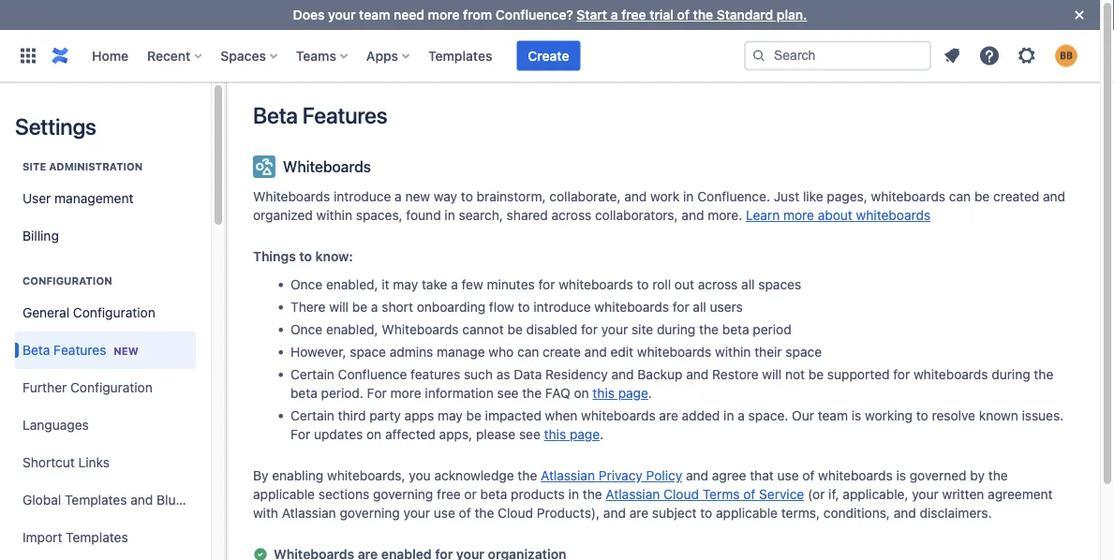Task type: locate. For each thing, give the bounding box(es) containing it.
0 horizontal spatial are
[[630, 506, 649, 521]]

1 horizontal spatial atlassian
[[541, 468, 595, 484]]

on down residency
[[574, 386, 589, 401]]

appswitcher icon image
[[17, 45, 39, 67]]

the down atlassian privacy policy link
[[583, 487, 603, 503]]

0 horizontal spatial cloud
[[498, 506, 533, 521]]

during up known
[[992, 367, 1031, 383]]

2 vertical spatial whiteboards
[[382, 322, 459, 338]]

1 horizontal spatial introduce
[[534, 300, 591, 315]]

0 horizontal spatial more
[[391, 386, 422, 401]]

this page .
[[593, 386, 652, 401], [544, 427, 604, 443]]

products),
[[537, 506, 600, 521]]

impacted
[[485, 408, 542, 424]]

use
[[778, 468, 799, 484], [434, 506, 456, 521]]

0 horizontal spatial introduce
[[334, 189, 391, 204]]

during inside once enabled, it may take a few minutes for whiteboards to roll out across all spaces there will be a short onboarding flow to introduce whiteboards for all users once enabled, whiteboards cannot be disabled for your site during the beta period however, space admins manage who can create and edit whiteboards within their space
[[657, 322, 696, 338]]

1 horizontal spatial beta
[[253, 102, 298, 128]]

0 vertical spatial on
[[574, 386, 589, 401]]

introduce up "spaces,"
[[334, 189, 391, 204]]

0 vertical spatial all
[[742, 277, 755, 293]]

templates for global templates and blueprints
[[65, 493, 127, 508]]

all up the users
[[742, 277, 755, 293]]

during inside certain confluence features such as data residency and backup and restore will not be supported for whiteboards during the beta period. for more information see the faq on
[[992, 367, 1031, 383]]

in up products),
[[569, 487, 579, 503]]

administration
[[49, 161, 143, 173]]

help icon image
[[979, 45, 1001, 67]]

for down confluence at bottom left
[[367, 386, 387, 401]]

templates down from
[[429, 48, 493, 63]]

see
[[497, 386, 519, 401], [519, 427, 541, 443]]

of
[[677, 7, 690, 23], [803, 468, 815, 484], [744, 487, 756, 503], [459, 506, 471, 521]]

be up apps,
[[466, 408, 482, 424]]

beta right collapse sidebar icon
[[253, 102, 298, 128]]

certain up updates at left
[[291, 408, 335, 424]]

see down the as
[[497, 386, 519, 401]]

affected
[[385, 427, 436, 443]]

2 vertical spatial more
[[391, 386, 422, 401]]

1 certain from the top
[[291, 367, 335, 383]]

across up the users
[[698, 277, 738, 293]]

1 vertical spatial this page .
[[544, 427, 604, 443]]

roll
[[653, 277, 671, 293]]

1 vertical spatial this page link
[[544, 427, 600, 443]]

1 vertical spatial this
[[544, 427, 566, 443]]

features down general configuration
[[54, 342, 106, 358]]

1 vertical spatial features
[[54, 342, 106, 358]]

the inside (or if, applicable, your written agreement with atlassian governing your use of the cloud products), and are subject to applicable terms, conditions, and disclaimers.
[[475, 506, 494, 521]]

to inside 'whiteboards introduce a new way to brainstorm, collaborate, and work in confluence. just like pages, whiteboards can be created and organized within spaces, found in search, shared across collaborators, and more.'
[[461, 189, 473, 204]]

0 vertical spatial whiteboards
[[283, 158, 371, 176]]

agree
[[712, 468, 747, 484]]

the inside once enabled, it may take a few minutes for whiteboards to roll out across all spaces there will be a short onboarding flow to introduce whiteboards for all users once enabled, whiteboards cannot be disabled for your site during the beta period however, space admins manage who can create and edit whiteboards within their space
[[700, 322, 719, 338]]

know:
[[316, 249, 353, 264]]

take
[[422, 277, 448, 293]]

see inside certain third party apps may be impacted when whiteboards are added in a space. our team is working to resolve known issues. for updates on affected apps, please see
[[519, 427, 541, 443]]

within up know:
[[317, 208, 353, 223]]

0 horizontal spatial will
[[329, 300, 349, 315]]

0 vertical spatial applicable
[[253, 487, 315, 503]]

enabled, up the however,
[[326, 322, 378, 338]]

2 horizontal spatial atlassian
[[606, 487, 660, 503]]

whiteboards up organized
[[253, 189, 330, 204]]

is
[[852, 408, 862, 424], [897, 468, 907, 484]]

1 horizontal spatial is
[[897, 468, 907, 484]]

be down flow at the bottom of the page
[[508, 322, 523, 338]]

new
[[114, 345, 139, 357]]

will down their
[[763, 367, 782, 383]]

a left short
[[371, 300, 378, 315]]

for down out
[[673, 300, 690, 315]]

confluence
[[338, 367, 407, 383]]

who
[[489, 345, 514, 360]]

may
[[393, 277, 418, 293], [438, 408, 463, 424]]

space up not
[[786, 345, 822, 360]]

features inside the configuration group
[[54, 342, 106, 358]]

beta for beta features
[[253, 102, 298, 128]]

0 horizontal spatial all
[[693, 300, 707, 315]]

and inside and agree that use of whiteboards is governed by the applicable sections governing free or beta products in the
[[686, 468, 709, 484]]

that
[[750, 468, 774, 484]]

your up edit
[[602, 322, 628, 338]]

disclaimers.
[[920, 506, 992, 521]]

1 horizontal spatial more
[[428, 7, 460, 23]]

within up restore
[[715, 345, 751, 360]]

apps button
[[361, 41, 417, 71]]

configuration for further
[[70, 380, 153, 396]]

whiteboards inside 'whiteboards introduce a new way to brainstorm, collaborate, and work in confluence. just like pages, whiteboards can be created and organized within spaces, found in search, shared across collaborators, and more.'
[[253, 189, 330, 204]]

0 vertical spatial enabled,
[[326, 277, 378, 293]]

sections
[[319, 487, 370, 503]]

organized
[[253, 208, 313, 223]]

shortcut links link
[[15, 444, 196, 482]]

1 vertical spatial once
[[291, 322, 323, 338]]

templates for import templates
[[66, 530, 128, 546]]

2 vertical spatial configuration
[[70, 380, 153, 396]]

is inside certain third party apps may be impacted when whiteboards are added in a space. our team is working to resolve known issues. for updates on affected apps, please see
[[852, 408, 862, 424]]

1 vertical spatial for
[[291, 427, 310, 443]]

whiteboards up resolve
[[914, 367, 989, 383]]

user management
[[23, 191, 134, 206]]

1 vertical spatial templates
[[65, 493, 127, 508]]

0 vertical spatial once
[[291, 277, 323, 293]]

0 vertical spatial governing
[[373, 487, 433, 503]]

1 vertical spatial beta
[[23, 342, 50, 358]]

whiteboards up the disabled
[[559, 277, 634, 293]]

0 vertical spatial features
[[303, 102, 388, 128]]

0 vertical spatial is
[[852, 408, 862, 424]]

within inside once enabled, it may take a few minutes for whiteboards to roll out across all spaces there will be a short onboarding flow to introduce whiteboards for all users once enabled, whiteboards cannot be disabled for your site during the beta period however, space admins manage who can create and edit whiteboards within their space
[[715, 345, 751, 360]]

a left space.
[[738, 408, 745, 424]]

will inside once enabled, it may take a few minutes for whiteboards to roll out across all spaces there will be a short onboarding flow to introduce whiteboards for all users once enabled, whiteboards cannot be disabled for your site during the beta period however, space admins manage who can create and edit whiteboards within their space
[[329, 300, 349, 315]]

0 horizontal spatial beta
[[23, 342, 50, 358]]

our
[[792, 408, 815, 424]]

global templates and blueprints link
[[15, 482, 218, 519]]

introduce inside 'whiteboards introduce a new way to brainstorm, collaborate, and work in confluence. just like pages, whiteboards can be created and organized within spaces, found in search, shared across collaborators, and more.'
[[334, 189, 391, 204]]

and down and agree that use of whiteboards is governed by the applicable sections governing free or beta products in the
[[604, 506, 626, 521]]

2 vertical spatial templates
[[66, 530, 128, 546]]

space up confluence at bottom left
[[350, 345, 386, 360]]

0 horizontal spatial free
[[437, 487, 461, 503]]

confluence image
[[49, 45, 71, 67]]

1 vertical spatial is
[[897, 468, 907, 484]]

0 vertical spatial across
[[552, 208, 592, 223]]

certain inside certain confluence features such as data residency and backup and restore will not be supported for whiteboards during the beta period. for more information see the faq on
[[291, 367, 335, 383]]

for inside certain confluence features such as data residency and backup and restore will not be supported for whiteboards during the beta period. for more information see the faq on
[[367, 386, 387, 401]]

more up apps
[[391, 386, 422, 401]]

beta down the users
[[723, 322, 750, 338]]

configuration up the "languages" link
[[70, 380, 153, 396]]

1 horizontal spatial free
[[622, 7, 647, 23]]

to inside (or if, applicable, your written agreement with atlassian governing your use of the cloud products), and are subject to applicable terms, conditions, and disclaimers.
[[701, 506, 713, 521]]

0 vertical spatial templates
[[429, 48, 493, 63]]

0 horizontal spatial beta
[[291, 386, 318, 401]]

flow
[[489, 300, 515, 315]]

to right the way
[[461, 189, 473, 204]]

learn more about whiteboards link
[[746, 208, 931, 223]]

1 vertical spatial team
[[818, 408, 849, 424]]

0 vertical spatial certain
[[291, 367, 335, 383]]

notification icon image
[[941, 45, 964, 67]]

page down when
[[570, 427, 600, 443]]

1 vertical spatial beta
[[291, 386, 318, 401]]

certain inside certain third party apps may be impacted when whiteboards are added in a space. our team is working to resolve known issues. for updates on affected apps, please see
[[291, 408, 335, 424]]

governed
[[910, 468, 967, 484]]

are down certain confluence features such as data residency and backup and restore will not be supported for whiteboards during the beta period. for more information see the faq on
[[659, 408, 679, 424]]

minutes
[[487, 277, 535, 293]]

1 vertical spatial whiteboards
[[253, 189, 330, 204]]

2 vertical spatial atlassian
[[282, 506, 336, 521]]

and inside the configuration group
[[131, 493, 153, 508]]

1 horizontal spatial applicable
[[716, 506, 778, 521]]

home
[[92, 48, 129, 63]]

0 vertical spatial this page .
[[593, 386, 652, 401]]

is left working
[[852, 408, 862, 424]]

beta for beta features new
[[23, 342, 50, 358]]

applicable down 'terms'
[[716, 506, 778, 521]]

governing down you on the left of page
[[373, 487, 433, 503]]

0 horizontal spatial .
[[600, 427, 604, 443]]

2 once from the top
[[291, 322, 323, 338]]

languages link
[[15, 407, 196, 444]]

2 vertical spatial beta
[[481, 487, 508, 503]]

for inside certain confluence features such as data residency and backup and restore will not be supported for whiteboards during the beta period. for more information see the faq on
[[894, 367, 911, 383]]

be inside 'whiteboards introduce a new way to brainstorm, collaborate, and work in confluence. just like pages, whiteboards can be created and organized within spaces, found in search, shared across collaborators, and more.'
[[975, 189, 990, 204]]

1 vertical spatial use
[[434, 506, 456, 521]]

learn more about whiteboards
[[746, 208, 931, 223]]

0 vertical spatial cloud
[[664, 487, 699, 503]]

applicable inside (or if, applicable, your written agreement with atlassian governing your use of the cloud products), and are subject to applicable terms, conditions, and disclaimers.
[[716, 506, 778, 521]]

and left edit
[[585, 345, 607, 360]]

1 vertical spatial will
[[763, 367, 782, 383]]

a inside certain third party apps may be impacted when whiteboards are added in a space. our team is working to resolve known issues. for updates on affected apps, please see
[[738, 408, 745, 424]]

0 vertical spatial page
[[619, 386, 649, 401]]

start a free trial of the standard plan. link
[[577, 7, 808, 23]]

collaborate,
[[550, 189, 621, 204]]

0 vertical spatial .
[[649, 386, 652, 401]]

in right the work
[[684, 189, 694, 204]]

features for beta features new
[[54, 342, 106, 358]]

0 horizontal spatial team
[[359, 7, 390, 23]]

configuration up the general
[[23, 275, 112, 287]]

0 vertical spatial during
[[657, 322, 696, 338]]

1 horizontal spatial page
[[619, 386, 649, 401]]

1 horizontal spatial this
[[593, 386, 615, 401]]

is up applicable, at right bottom
[[897, 468, 907, 484]]

1 horizontal spatial .
[[649, 386, 652, 401]]

1 vertical spatial introduce
[[534, 300, 591, 315]]

confluence.
[[698, 189, 771, 204]]

need
[[394, 7, 425, 23]]

of up the (or
[[803, 468, 815, 484]]

1 vertical spatial across
[[698, 277, 738, 293]]

1 vertical spatial see
[[519, 427, 541, 443]]

1 vertical spatial during
[[992, 367, 1031, 383]]

import templates link
[[15, 519, 196, 557]]

will inside certain confluence features such as data residency and backup and restore will not be supported for whiteboards during the beta period. for more information see the faq on
[[763, 367, 782, 383]]

this for when
[[544, 427, 566, 443]]

1 horizontal spatial space
[[786, 345, 822, 360]]

use down by enabling whiteboards, you acknowledge the atlassian privacy policy
[[434, 506, 456, 521]]

backup
[[638, 367, 683, 383]]

for right supported
[[894, 367, 911, 383]]

banner
[[0, 30, 1101, 83]]

further
[[23, 380, 67, 396]]

across inside 'whiteboards introduce a new way to brainstorm, collaborate, and work in confluence. just like pages, whiteboards can be created and organized within spaces, found in search, shared across collaborators, and more.'
[[552, 208, 592, 223]]

0 horizontal spatial this
[[544, 427, 566, 443]]

if,
[[829, 487, 840, 503]]

further configuration
[[23, 380, 153, 396]]

0 horizontal spatial is
[[852, 408, 862, 424]]

are
[[659, 408, 679, 424], [630, 506, 649, 521]]

across down collaborate,
[[552, 208, 592, 223]]

1 vertical spatial within
[[715, 345, 751, 360]]

will right the there on the left bottom of page
[[329, 300, 349, 315]]

introduce up the disabled
[[534, 300, 591, 315]]

the
[[693, 7, 714, 23], [700, 322, 719, 338], [1035, 367, 1054, 383], [522, 386, 542, 401], [518, 468, 538, 484], [989, 468, 1009, 484], [583, 487, 603, 503], [475, 506, 494, 521]]

1 horizontal spatial across
[[698, 277, 738, 293]]

governing down sections
[[340, 506, 400, 521]]

be inside certain confluence features such as data residency and backup and restore will not be supported for whiteboards during the beta period. for more information see the faq on
[[809, 367, 824, 383]]

page for whiteboards
[[570, 427, 600, 443]]

governing
[[373, 487, 433, 503], [340, 506, 400, 521]]

in
[[684, 189, 694, 204], [445, 208, 455, 223], [724, 408, 735, 424], [569, 487, 579, 503]]

for left updates at left
[[291, 427, 310, 443]]

shortcut
[[23, 455, 75, 471]]

0 horizontal spatial can
[[518, 345, 539, 360]]

billing link
[[15, 218, 196, 255]]

once down the there on the left bottom of page
[[291, 322, 323, 338]]

1 horizontal spatial are
[[659, 408, 679, 424]]

0 vertical spatial use
[[778, 468, 799, 484]]

1 horizontal spatial during
[[992, 367, 1031, 383]]

2 enabled, from the top
[[326, 322, 378, 338]]

this page . down edit
[[593, 386, 652, 401]]

cloud down products
[[498, 506, 533, 521]]

1 horizontal spatial for
[[367, 386, 387, 401]]

can left the created
[[950, 189, 971, 204]]

free
[[622, 7, 647, 23], [437, 487, 461, 503]]

does
[[293, 7, 325, 23]]

updates
[[314, 427, 363, 443]]

0 horizontal spatial applicable
[[253, 487, 315, 503]]

general configuration link
[[15, 294, 196, 332]]

team left need
[[359, 7, 390, 23]]

0 vertical spatial team
[[359, 7, 390, 23]]

whiteboards right 'pages,'
[[872, 189, 946, 204]]

0 horizontal spatial atlassian
[[282, 506, 336, 521]]

page for backup
[[619, 386, 649, 401]]

1 horizontal spatial may
[[438, 408, 463, 424]]

global
[[23, 493, 61, 508]]

0 vertical spatial are
[[659, 408, 679, 424]]

your profile and preferences image
[[1056, 45, 1078, 67]]

be right not
[[809, 367, 824, 383]]

0 vertical spatial for
[[367, 386, 387, 401]]

use up service
[[778, 468, 799, 484]]

0 vertical spatial introduce
[[334, 189, 391, 204]]

1 vertical spatial cloud
[[498, 506, 533, 521]]

subject
[[652, 506, 697, 521]]

to left resolve
[[917, 408, 929, 424]]

short
[[382, 300, 413, 315]]

is inside and agree that use of whiteboards is governed by the applicable sections governing free or beta products in the
[[897, 468, 907, 484]]

during right site
[[657, 322, 696, 338]]

1 vertical spatial on
[[367, 427, 382, 443]]

this page link for and
[[593, 386, 649, 401]]

beta down the general
[[23, 342, 50, 358]]

will
[[329, 300, 349, 315], [763, 367, 782, 383]]

and left blueprints
[[131, 493, 153, 508]]

atlassian down 'enabling'
[[282, 506, 336, 521]]

banner containing home
[[0, 30, 1101, 83]]

this page . for and
[[593, 386, 652, 401]]

and
[[625, 189, 647, 204], [1044, 189, 1066, 204], [682, 208, 705, 223], [585, 345, 607, 360], [612, 367, 634, 383], [687, 367, 709, 383], [686, 468, 709, 484], [131, 493, 153, 508], [604, 506, 626, 521], [894, 506, 917, 521]]

this down residency
[[593, 386, 615, 401]]

to inside certain third party apps may be impacted when whiteboards are added in a space. our team is working to resolve known issues. for updates on affected apps, please see
[[917, 408, 929, 424]]

please
[[476, 427, 516, 443]]

in inside and agree that use of whiteboards is governed by the applicable sections governing free or beta products in the
[[569, 487, 579, 503]]

this down when
[[544, 427, 566, 443]]

can up data
[[518, 345, 539, 360]]

this
[[593, 386, 615, 401], [544, 427, 566, 443]]

governing inside and agree that use of whiteboards is governed by the applicable sections governing free or beta products in the
[[373, 487, 433, 503]]

1 horizontal spatial team
[[818, 408, 849, 424]]

of down "or"
[[459, 506, 471, 521]]

applicable inside and agree that use of whiteboards is governed by the applicable sections governing free or beta products in the
[[253, 487, 315, 503]]

1 vertical spatial applicable
[[716, 506, 778, 521]]

applicable down 'enabling'
[[253, 487, 315, 503]]

billing
[[23, 228, 59, 244]]

this page . down when
[[544, 427, 604, 443]]

found
[[406, 208, 441, 223]]

whiteboards
[[283, 158, 371, 176], [253, 189, 330, 204], [382, 322, 459, 338]]

and inside once enabled, it may take a few minutes for whiteboards to roll out across all spaces there will be a short onboarding flow to introduce whiteboards for all users once enabled, whiteboards cannot be disabled for your site during the beta period however, space admins manage who can create and edit whiteboards within their space
[[585, 345, 607, 360]]

more left from
[[428, 7, 460, 23]]

team
[[359, 7, 390, 23], [818, 408, 849, 424]]

your
[[328, 7, 356, 23], [602, 322, 628, 338], [912, 487, 939, 503], [404, 506, 430, 521]]

0 vertical spatial within
[[317, 208, 353, 223]]

features
[[303, 102, 388, 128], [54, 342, 106, 358]]

configuration group
[[15, 255, 218, 561]]

all left the users
[[693, 300, 707, 315]]

introduce
[[334, 189, 391, 204], [534, 300, 591, 315]]

be left the created
[[975, 189, 990, 204]]

2 space from the left
[[786, 345, 822, 360]]

new
[[406, 189, 430, 204]]

of down that
[[744, 487, 756, 503]]

templates down links
[[65, 493, 127, 508]]

the down "or"
[[475, 506, 494, 521]]

1 vertical spatial page
[[570, 427, 600, 443]]

on down the party
[[367, 427, 382, 443]]

0 horizontal spatial for
[[291, 427, 310, 443]]

terms
[[703, 487, 740, 503]]

0 vertical spatial beta
[[723, 322, 750, 338]]

0 vertical spatial will
[[329, 300, 349, 315]]

cloud
[[664, 487, 699, 503], [498, 506, 533, 521]]

issues.
[[1023, 408, 1064, 424]]

2 certain from the top
[[291, 408, 335, 424]]

may right it
[[393, 277, 418, 293]]

0 horizontal spatial on
[[367, 427, 382, 443]]

onboarding
[[417, 300, 486, 315]]

2 horizontal spatial beta
[[723, 322, 750, 338]]

once
[[291, 277, 323, 293], [291, 322, 323, 338]]

whiteboards up site
[[595, 300, 669, 315]]

beta inside the configuration group
[[23, 342, 50, 358]]

0 horizontal spatial use
[[434, 506, 456, 521]]

confluence?
[[496, 7, 574, 23]]

0 horizontal spatial within
[[317, 208, 353, 223]]

0 horizontal spatial across
[[552, 208, 592, 223]]

shared
[[507, 208, 548, 223]]

beta inside and agree that use of whiteboards is governed by the applicable sections governing free or beta products in the
[[481, 487, 508, 503]]

a left new
[[395, 189, 402, 204]]

trial
[[650, 7, 674, 23]]

free left "or"
[[437, 487, 461, 503]]

beta left period.
[[291, 386, 318, 401]]

features down the teams popup button at the top of page
[[303, 102, 388, 128]]

0 horizontal spatial features
[[54, 342, 106, 358]]

written
[[943, 487, 985, 503]]

in inside certain third party apps may be impacted when whiteboards are added in a space. our team is working to resolve known issues. for updates on affected apps, please see
[[724, 408, 735, 424]]

be inside certain third party apps may be impacted when whiteboards are added in a space. our team is working to resolve known issues. for updates on affected apps, please see
[[466, 408, 482, 424]]

beta inside certain confluence features such as data residency and backup and restore will not be supported for whiteboards during the beta period. for more information see the faq on
[[291, 386, 318, 401]]

see down impacted
[[519, 427, 541, 443]]

all
[[742, 277, 755, 293], [693, 300, 707, 315]]



Task type: vqa. For each thing, say whether or not it's contained in the screenshot.
Things to know:
yes



Task type: describe. For each thing, give the bounding box(es) containing it.
whiteboards for whiteboards introduce a new way to brainstorm, collaborate, and work in confluence. just like pages, whiteboards can be created and organized within spaces, found in search, shared across collaborators, and more.
[[253, 189, 330, 204]]

to left know:
[[299, 249, 312, 264]]

of inside (or if, applicable, your written agreement with atlassian governing your use of the cloud products), and are subject to applicable terms, conditions, and disclaimers.
[[459, 506, 471, 521]]

on inside certain third party apps may be impacted when whiteboards are added in a space. our team is working to resolve known issues. for updates on affected apps, please see
[[367, 427, 382, 443]]

global templates and blueprints
[[23, 493, 218, 508]]

site administration group
[[15, 141, 196, 261]]

learn
[[746, 208, 780, 223]]

the down data
[[522, 386, 542, 401]]

are inside certain third party apps may be impacted when whiteboards are added in a space. our team is working to resolve known issues. for updates on affected apps, please see
[[659, 408, 679, 424]]

beta features new
[[23, 342, 139, 358]]

edit
[[611, 345, 634, 360]]

features for beta features
[[303, 102, 388, 128]]

confluence image
[[49, 45, 71, 67]]

search image
[[752, 48, 767, 63]]

known
[[980, 408, 1019, 424]]

however,
[[291, 345, 346, 360]]

on inside certain confluence features such as data residency and backup and restore will not be supported for whiteboards during the beta period. for more information see the faq on
[[574, 386, 589, 401]]

search,
[[459, 208, 503, 223]]

disabled
[[527, 322, 578, 338]]

can inside 'whiteboards introduce a new way to brainstorm, collaborate, and work in confluence. just like pages, whiteboards can be created and organized within spaces, found in search, shared across collaborators, and more.'
[[950, 189, 971, 204]]

there
[[291, 300, 326, 315]]

not
[[786, 367, 805, 383]]

start
[[577, 7, 608, 23]]

period
[[753, 322, 792, 338]]

added
[[682, 408, 720, 424]]

to right flow at the bottom of the page
[[518, 300, 530, 315]]

for right minutes
[[539, 277, 555, 293]]

and down applicable, at right bottom
[[894, 506, 917, 521]]

may inside certain third party apps may be impacted when whiteboards are added in a space. our team is working to resolve known issues. for updates on affected apps, please see
[[438, 408, 463, 424]]

across inside once enabled, it may take a few minutes for whiteboards to roll out across all spaces there will be a short onboarding flow to introduce whiteboards for all users once enabled, whiteboards cannot be disabled for your site during the beta period however, space admins manage who can create and edit whiteboards within their space
[[698, 277, 738, 293]]

more inside certain confluence features such as data residency and backup and restore will not be supported for whiteboards during the beta period. for more information see the faq on
[[391, 386, 422, 401]]

your inside once enabled, it may take a few minutes for whiteboards to roll out across all spaces there will be a short onboarding flow to introduce whiteboards for all users once enabled, whiteboards cannot be disabled for your site during the beta period however, space admins manage who can create and edit whiteboards within their space
[[602, 322, 628, 338]]

products
[[511, 487, 565, 503]]

whiteboards inside and agree that use of whiteboards is governed by the applicable sections governing free or beta products in the
[[819, 468, 893, 484]]

collaborators,
[[595, 208, 678, 223]]

supported
[[828, 367, 890, 383]]

more.
[[708, 208, 743, 223]]

configuration for general
[[73, 305, 155, 321]]

team inside certain third party apps may be impacted when whiteboards are added in a space. our team is working to resolve known issues. for updates on affected apps, please see
[[818, 408, 849, 424]]

this page . for when
[[544, 427, 604, 443]]

of right trial
[[677, 7, 690, 23]]

whiteboards for whiteboards
[[283, 158, 371, 176]]

policy
[[647, 468, 683, 484]]

spaces button
[[215, 41, 285, 71]]

import templates
[[23, 530, 128, 546]]

acknowledge
[[435, 468, 514, 484]]

atlassian privacy policy link
[[541, 468, 683, 484]]

cloud inside (or if, applicable, your written agreement with atlassian governing your use of the cloud products), and are subject to applicable terms, conditions, and disclaimers.
[[498, 506, 533, 521]]

beta features
[[253, 102, 388, 128]]

plan.
[[777, 7, 808, 23]]

close image
[[1069, 4, 1091, 26]]

whiteboards introduce a new way to brainstorm, collaborate, and work in confluence. just like pages, whiteboards can be created and organized within spaces, found in search, shared across collaborators, and more.
[[253, 189, 1066, 223]]

or
[[464, 487, 477, 503]]

when
[[545, 408, 578, 424]]

the right by
[[989, 468, 1009, 484]]

whiteboards inside 'whiteboards introduce a new way to brainstorm, collaborate, and work in confluence. just like pages, whiteboards can be created and organized within spaces, found in search, shared across collaborators, and more.'
[[872, 189, 946, 204]]

to left roll on the right of the page
[[637, 277, 649, 293]]

residency
[[546, 367, 608, 383]]

within inside 'whiteboards introduce a new way to brainstorm, collaborate, and work in confluence. just like pages, whiteboards can be created and organized within spaces, found in search, shared across collaborators, and more.'
[[317, 208, 353, 223]]

in down the way
[[445, 208, 455, 223]]

it
[[382, 277, 390, 293]]

whiteboards down 'pages,'
[[857, 208, 931, 223]]

spaces
[[759, 277, 802, 293]]

1 vertical spatial more
[[784, 208, 815, 223]]

settings icon image
[[1016, 45, 1039, 67]]

such
[[464, 367, 493, 383]]

beta inside once enabled, it may take a few minutes for whiteboards to roll out across all spaces there will be a short onboarding flow to introduce whiteboards for all users once enabled, whiteboards cannot be disabled for your site during the beta period however, space admins manage who can create and edit whiteboards within their space
[[723, 322, 750, 338]]

by enabling whiteboards, you acknowledge the atlassian privacy policy
[[253, 468, 683, 484]]

whiteboards,
[[327, 468, 406, 484]]

spaces,
[[356, 208, 403, 223]]

faq
[[546, 386, 571, 401]]

third
[[338, 408, 366, 424]]

Search field
[[744, 41, 932, 71]]

whiteboards up backup
[[637, 345, 712, 360]]

use inside and agree that use of whiteboards is governed by the applicable sections governing free or beta products in the
[[778, 468, 799, 484]]

templates link
[[423, 41, 498, 71]]

free inside and agree that use of whiteboards is governed by the applicable sections governing free or beta products in the
[[437, 487, 461, 503]]

for right the disabled
[[581, 322, 598, 338]]

atlassian cloud terms of service
[[606, 487, 805, 503]]

whiteboards inside certain confluence features such as data residency and backup and restore will not be supported for whiteboards during the beta period. for more information see the faq on
[[914, 367, 989, 383]]

1 horizontal spatial cloud
[[664, 487, 699, 503]]

home link
[[86, 41, 134, 71]]

working
[[865, 408, 913, 424]]

this page link for when
[[544, 427, 600, 443]]

governing inside (or if, applicable, your written agreement with atlassian governing your use of the cloud products), and are subject to applicable terms, conditions, and disclaimers.
[[340, 506, 400, 521]]

your down governed
[[912, 487, 939, 503]]

for inside certain third party apps may be impacted when whiteboards are added in a space. our team is working to resolve known issues. for updates on affected apps, please see
[[291, 427, 310, 443]]

atlassian inside (or if, applicable, your written agreement with atlassian governing your use of the cloud products), and are subject to applicable terms, conditions, and disclaimers.
[[282, 506, 336, 521]]

and left more.
[[682, 208, 705, 223]]

1 horizontal spatial all
[[742, 277, 755, 293]]

certain for certain third party apps may be impacted when whiteboards are added in a space. our team is working to resolve known issues. for updates on affected apps, please see
[[291, 408, 335, 424]]

site
[[23, 161, 46, 173]]

once enabled, it may take a few minutes for whiteboards to roll out across all spaces there will be a short onboarding flow to introduce whiteboards for all users once enabled, whiteboards cannot be disabled for your site during the beta period however, space admins manage who can create and edit whiteboards within their space
[[291, 277, 822, 360]]

be left short
[[352, 300, 368, 315]]

with
[[253, 506, 278, 521]]

certain third party apps may be impacted when whiteboards are added in a space. our team is working to resolve known issues. for updates on affected apps, please see
[[291, 408, 1064, 443]]

your right "does"
[[328, 7, 356, 23]]

the up products
[[518, 468, 538, 484]]

way
[[434, 189, 458, 204]]

a right the start
[[611, 7, 618, 23]]

settings
[[15, 113, 96, 140]]

1 enabled, from the top
[[326, 277, 378, 293]]

data
[[514, 367, 542, 383]]

0 vertical spatial atlassian
[[541, 468, 595, 484]]

certain for certain confluence features such as data residency and backup and restore will not be supported for whiteboards during the beta period. for more information see the faq on
[[291, 367, 335, 383]]

few
[[462, 277, 484, 293]]

enabling
[[272, 468, 324, 484]]

and down edit
[[612, 367, 634, 383]]

apps,
[[439, 427, 473, 443]]

site
[[632, 322, 654, 338]]

are inside (or if, applicable, your written agreement with atlassian governing your use of the cloud products), and are subject to applicable terms, conditions, and disclaimers.
[[630, 506, 649, 521]]

introduce inside once enabled, it may take a few minutes for whiteboards to roll out across all spaces there will be a short onboarding flow to introduce whiteboards for all users once enabled, whiteboards cannot be disabled for your site during the beta period however, space admins manage who can create and edit whiteboards within their space
[[534, 300, 591, 315]]

of inside and agree that use of whiteboards is governed by the applicable sections governing free or beta products in the
[[803, 468, 815, 484]]

and agree that use of whiteboards is governed by the applicable sections governing free or beta products in the
[[253, 468, 1009, 503]]

user
[[23, 191, 51, 206]]

the up issues. at the right bottom of page
[[1035, 367, 1054, 383]]

blueprints
[[157, 493, 218, 508]]

and right backup
[[687, 367, 709, 383]]

1 space from the left
[[350, 345, 386, 360]]

standard
[[717, 7, 774, 23]]

as
[[497, 367, 510, 383]]

shortcut links
[[23, 455, 110, 471]]

whiteboards inside once enabled, it may take a few minutes for whiteboards to roll out across all spaces there will be a short onboarding flow to introduce whiteboards for all users once enabled, whiteboards cannot be disabled for your site during the beta period however, space admins manage who can create and edit whiteboards within their space
[[382, 322, 459, 338]]

terms,
[[782, 506, 820, 521]]

templates inside global element
[[429, 48, 493, 63]]

created
[[994, 189, 1040, 204]]

whiteboards inside certain third party apps may be impacted when whiteboards are added in a space. our team is working to resolve known issues. for updates on affected apps, please see
[[581, 408, 656, 424]]

a inside 'whiteboards introduce a new way to brainstorm, collaborate, and work in confluence. just like pages, whiteboards can be created and organized within spaces, found in search, shared across collaborators, and more.'
[[395, 189, 402, 204]]

just
[[774, 189, 800, 204]]

brainstorm,
[[477, 189, 546, 204]]

collapse sidebar image
[[204, 92, 246, 129]]

0 vertical spatial free
[[622, 7, 647, 23]]

1 once from the top
[[291, 277, 323, 293]]

and right the created
[[1044, 189, 1066, 204]]

manage
[[437, 345, 485, 360]]

. for whiteboards
[[600, 427, 604, 443]]

the right trial
[[693, 7, 714, 23]]

(or if, applicable, your written agreement with atlassian governing your use of the cloud products), and are subject to applicable terms, conditions, and disclaimers.
[[253, 487, 1053, 521]]

recent
[[147, 48, 191, 63]]

apps
[[405, 408, 434, 424]]

use inside (or if, applicable, your written agreement with atlassian governing your use of the cloud products), and are subject to applicable terms, conditions, and disclaimers.
[[434, 506, 456, 521]]

a left 'few'
[[451, 277, 458, 293]]

0 vertical spatial configuration
[[23, 275, 112, 287]]

may inside once enabled, it may take a few minutes for whiteboards to roll out across all spaces there will be a short onboarding flow to introduce whiteboards for all users once enabled, whiteboards cannot be disabled for your site during the beta period however, space admins manage who can create and edit whiteboards within their space
[[393, 277, 418, 293]]

from
[[463, 7, 492, 23]]

about
[[818, 208, 853, 223]]

1 vertical spatial atlassian
[[606, 487, 660, 503]]

create link
[[517, 41, 581, 71]]

create
[[528, 48, 570, 63]]

can inside once enabled, it may take a few minutes for whiteboards to roll out across all spaces there will be a short onboarding flow to introduce whiteboards for all users once enabled, whiteboards cannot be disabled for your site during the beta period however, space admins manage who can create and edit whiteboards within their space
[[518, 345, 539, 360]]

see inside certain confluence features such as data residency and backup and restore will not be supported for whiteboards during the beta period. for more information see the faq on
[[497, 386, 519, 401]]

information
[[425, 386, 494, 401]]

global element
[[11, 30, 744, 82]]

user management link
[[15, 180, 196, 218]]

1 vertical spatial all
[[693, 300, 707, 315]]

(or
[[808, 487, 825, 503]]

restore
[[713, 367, 759, 383]]

cannot
[[463, 322, 504, 338]]

. for backup
[[649, 386, 652, 401]]

pages,
[[827, 189, 868, 204]]

like
[[803, 189, 824, 204]]

and up collaborators,
[[625, 189, 647, 204]]

this for and
[[593, 386, 615, 401]]

certain confluence features such as data residency and backup and restore will not be supported for whiteboards during the beta period. for more information see the faq on
[[291, 367, 1054, 401]]

users
[[710, 300, 743, 315]]

your down you on the left of page
[[404, 506, 430, 521]]



